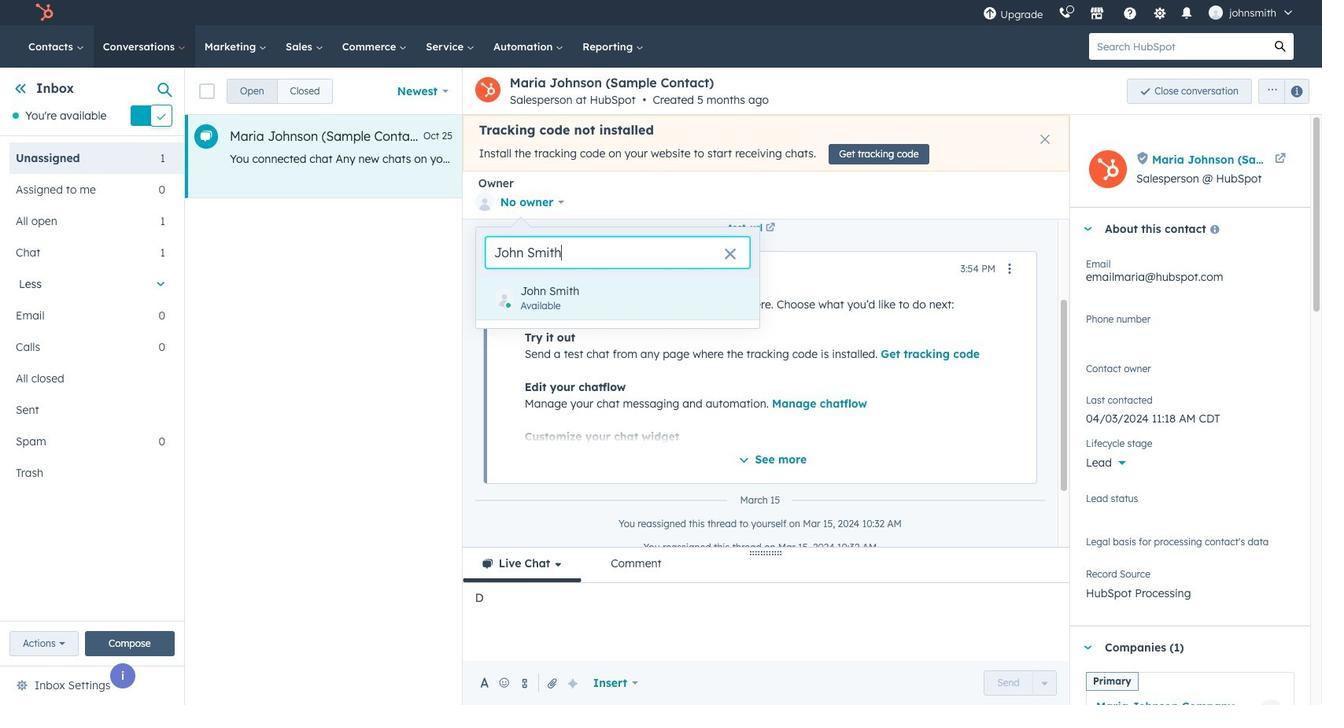 Task type: locate. For each thing, give the bounding box(es) containing it.
1 vertical spatial caret image
[[1083, 646, 1093, 650]]

2 caret image from the top
[[1083, 646, 1093, 650]]

Search HubSpot search field
[[1090, 33, 1268, 60]]

marketplaces image
[[1091, 7, 1105, 21]]

1 caret image from the top
[[1083, 227, 1093, 231]]

john smith image
[[1210, 6, 1224, 20]]

caret image
[[1083, 227, 1093, 231], [1083, 646, 1093, 650]]

0 vertical spatial caret image
[[1083, 227, 1093, 231]]

Search for a specific user or team search field
[[486, 237, 750, 268]]

0 horizontal spatial group
[[227, 78, 333, 104]]

None button
[[227, 78, 278, 104], [277, 78, 333, 104], [227, 78, 278, 104], [277, 78, 333, 104]]

None text field
[[1087, 311, 1295, 342]]

menu
[[976, 0, 1304, 25]]

alert
[[463, 115, 1070, 172]]

list box
[[476, 278, 760, 328]]

main content
[[185, 68, 1323, 705]]

group
[[227, 78, 333, 104], [1253, 78, 1310, 104], [984, 671, 1057, 696]]

you're available image
[[13, 113, 19, 119]]

close image
[[1041, 135, 1050, 144]]



Task type: describe. For each thing, give the bounding box(es) containing it.
link opens in a new window image
[[766, 224, 775, 233]]

live chat from maria johnson (sample contact) with context you connected chat
any new chats on your website will appear here. choose what you'd like to do next:

try it out 
send a test chat from any page where the tracking code is installed: https://app.hubs row
[[185, 115, 1262, 198]]

-- text field
[[1087, 404, 1295, 429]]

2 horizontal spatial group
[[1253, 78, 1310, 104]]

1 horizontal spatial group
[[984, 671, 1057, 696]]

clear input image
[[724, 249, 737, 261]]

link opens in a new window image
[[766, 221, 775, 235]]



Task type: vqa. For each thing, say whether or not it's contained in the screenshot.
Clear input Image
yes



